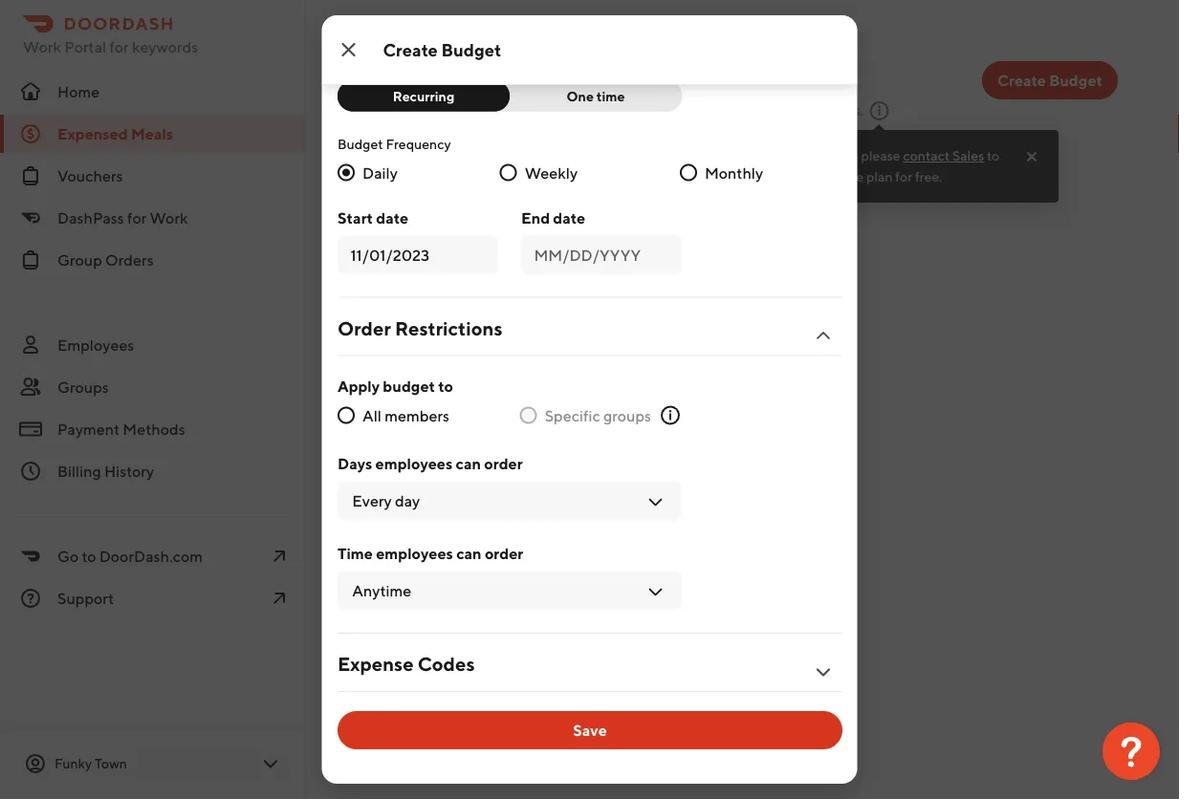 Task type: vqa. For each thing, say whether or not it's contained in the screenshot.
2nd 'CAN' from the bottom of the page
yes



Task type: describe. For each thing, give the bounding box(es) containing it.
support
[[57, 590, 114, 608]]

days
[[337, 455, 372, 473]]

to right go
[[82, 548, 96, 566]]

please
[[861, 148, 901, 164]]

been
[[513, 158, 548, 176]]

to left an
[[768, 169, 781, 185]]

billing history link
[[0, 452, 306, 491]]

billing history
[[57, 462, 154, 481]]

all
[[362, 406, 381, 425]]

end date
[[521, 209, 585, 227]]

meals inside expensed meals link
[[131, 125, 173, 143]]

methods
[[123, 420, 185, 439]]

contact
[[903, 148, 950, 164]]

go to doordash.com
[[57, 548, 203, 566]]

recurring
[[392, 88, 454, 104]]

order for time employees can order
[[484, 545, 523, 563]]

no order budget has been added.
[[367, 158, 599, 176]]

out
[[482, 101, 506, 119]]

vouchers.
[[797, 101, 864, 119]]

group orders
[[57, 251, 154, 269]]

orders
[[105, 251, 154, 269]]

2 vertical spatial for
[[127, 209, 147, 227]]

group orders link
[[0, 241, 306, 279]]

save
[[573, 722, 607, 740]]

codes
[[417, 653, 474, 676]]

1
[[473, 101, 479, 119]]

2 of from the left
[[546, 101, 560, 119]]

End date text field
[[534, 243, 669, 266]]

tooltip containing to get unlimited access, please
[[699, 124, 1059, 203]]

vouchers link
[[0, 157, 306, 195]]

close section button image
[[812, 325, 835, 348]]

close tooltip image
[[1024, 149, 1040, 165]]

create budget inside create budget button
[[998, 71, 1103, 89]]

doordash.com
[[99, 548, 203, 566]]

budget type
[[337, 55, 413, 71]]

dashpass for work
[[57, 209, 188, 227]]

monthly
[[704, 164, 763, 182]]

Spending limit (up to  $150.00 per person) text field
[[352, 0, 667, 23]]

to upgrade to an enterprise plan for free.
[[714, 148, 1000, 185]]

days employees can order
[[337, 455, 522, 473]]

1 horizontal spatial expensed
[[367, 62, 505, 98]]

start
[[337, 209, 373, 227]]

go
[[57, 548, 79, 566]]

expensed
[[654, 101, 721, 119]]

groups
[[603, 406, 651, 425]]

dashpass
[[57, 209, 124, 227]]

1 vertical spatial budget
[[382, 377, 435, 395]]

One time button
[[498, 81, 681, 111]]

you've created 1 out of 10 of your allotted expensed meals and vouchers.
[[367, 101, 864, 119]]

sales
[[953, 148, 984, 164]]

end
[[521, 209, 550, 227]]

allotted
[[597, 101, 651, 119]]

dashpass for work link
[[0, 199, 306, 237]]

can for time employees can order
[[456, 545, 481, 563]]

payment methods
[[57, 420, 185, 439]]

expense
[[337, 653, 413, 676]]

0 vertical spatial budget
[[432, 158, 483, 176]]

portal
[[64, 38, 106, 56]]

support link
[[0, 580, 306, 618]]

10
[[526, 101, 543, 119]]

0 vertical spatial meals
[[510, 62, 593, 98]]

expensed inside expensed meals link
[[57, 125, 128, 143]]

employees for days
[[375, 455, 452, 473]]

groups link
[[0, 368, 306, 406]]

can for days employees can order
[[455, 455, 481, 473]]

Weekly radio
[[499, 164, 517, 181]]

0 vertical spatial order
[[391, 158, 429, 176]]

groups
[[57, 378, 109, 396]]

close create budget image
[[337, 38, 360, 61]]

budget type option group
[[337, 81, 681, 111]]

0 vertical spatial work
[[23, 38, 61, 56]]

meals
[[724, 101, 765, 119]]

Specific groups radio
[[519, 407, 537, 424]]

1 of from the left
[[509, 101, 523, 119]]

order for days employees can order
[[484, 455, 522, 473]]

expensed meals link
[[0, 115, 306, 153]]

keywords
[[132, 38, 198, 56]]

0 vertical spatial for
[[109, 38, 129, 56]]



Task type: locate. For each thing, give the bounding box(es) containing it.
go to doordash.com link
[[0, 538, 306, 576]]

date right start
[[376, 209, 408, 227]]

for right plan
[[896, 169, 913, 185]]

1 vertical spatial work
[[150, 209, 188, 227]]

restrictions
[[394, 317, 502, 340]]

to get unlimited access, please contact sales
[[714, 148, 984, 164]]

work down vouchers link
[[150, 209, 188, 227]]

All members radio
[[337, 407, 354, 424]]

budget frequency
[[337, 136, 451, 152]]

date for start date
[[376, 209, 408, 227]]

Daily radio
[[337, 164, 354, 181]]

work
[[23, 38, 61, 56], [150, 209, 188, 227]]

create budget
[[383, 39, 502, 60], [998, 71, 1103, 89]]

0 horizontal spatial work
[[23, 38, 61, 56]]

1 vertical spatial meals
[[131, 125, 173, 143]]

0 vertical spatial create
[[383, 39, 438, 60]]

start date
[[337, 209, 408, 227]]

one
[[566, 88, 593, 104]]

1 horizontal spatial date
[[553, 209, 585, 227]]

upgrade
[[714, 169, 765, 185]]

meals down home link
[[131, 125, 173, 143]]

1 vertical spatial can
[[456, 545, 481, 563]]

payment methods link
[[0, 410, 306, 449]]

1 vertical spatial employees
[[376, 545, 453, 563]]

work left portal
[[23, 38, 61, 56]]

meals up 10
[[510, 62, 593, 98]]

no
[[367, 158, 388, 176]]

0 horizontal spatial create budget
[[383, 39, 502, 60]]

expensed meals up "vouchers"
[[57, 125, 173, 143]]

vouchers
[[57, 167, 123, 185]]

date for end date
[[553, 209, 585, 227]]

to up the members
[[438, 377, 453, 395]]

get
[[732, 148, 752, 164]]

1 horizontal spatial create budget
[[998, 71, 1103, 89]]

specific groups
[[544, 406, 651, 425]]

1 vertical spatial create budget
[[998, 71, 1103, 89]]

type
[[385, 55, 413, 71]]

1 vertical spatial expensed
[[57, 125, 128, 143]]

1 vertical spatial create
[[998, 71, 1046, 89]]

to
[[987, 148, 1000, 164], [768, 169, 781, 185], [438, 377, 453, 395], [82, 548, 96, 566]]

tooltip
[[699, 124, 1059, 203]]

Start date text field
[[350, 243, 485, 266]]

dialog
[[322, 0, 857, 784]]

created
[[417, 101, 470, 119]]

your
[[563, 101, 594, 119]]

time
[[337, 545, 373, 563]]

0 vertical spatial employees
[[375, 455, 452, 473]]

1 vertical spatial order
[[484, 455, 522, 473]]

and
[[768, 101, 794, 119]]

1 horizontal spatial expensed meals
[[367, 62, 593, 98]]

Recurring button
[[337, 81, 509, 111]]

budget
[[441, 39, 502, 60], [337, 55, 383, 71], [1049, 71, 1103, 89], [337, 136, 383, 152]]

for inside to upgrade to an enterprise plan for free.
[[896, 169, 913, 185]]

0 vertical spatial expensed
[[367, 62, 505, 98]]

home
[[57, 83, 100, 101]]

create budget button
[[982, 61, 1118, 99]]

free.
[[915, 169, 943, 185]]

0 horizontal spatial of
[[509, 101, 523, 119]]

0 horizontal spatial meals
[[131, 125, 173, 143]]

date right end
[[553, 209, 585, 227]]

one time
[[566, 88, 625, 104]]

expense codes-open section button image
[[812, 661, 835, 684]]

apply budget to
[[337, 377, 453, 395]]

budget inside create budget button
[[1049, 71, 1103, 89]]

1 vertical spatial expensed meals
[[57, 125, 173, 143]]

added.
[[551, 158, 599, 176]]

meals
[[510, 62, 593, 98], [131, 125, 173, 143]]

budget left has
[[432, 158, 483, 176]]

1 horizontal spatial work
[[150, 209, 188, 227]]

you've
[[367, 101, 414, 119]]

billing
[[57, 462, 101, 481]]

expensed
[[367, 62, 505, 98], [57, 125, 128, 143]]

employees
[[57, 336, 134, 354]]

home link
[[0, 73, 306, 111]]

specific
[[544, 406, 600, 425]]

2 date from the left
[[553, 209, 585, 227]]

apply
[[337, 377, 379, 395]]

plan
[[867, 169, 893, 185]]

enterprise
[[801, 169, 864, 185]]

employees down the members
[[375, 455, 452, 473]]

for up orders
[[127, 209, 147, 227]]

to right sales on the top of the page
[[987, 148, 1000, 164]]

0 vertical spatial create budget
[[383, 39, 502, 60]]

employees right time
[[376, 545, 453, 563]]

save button
[[337, 712, 842, 750]]

create budget up the close tooltip 'icon'
[[998, 71, 1103, 89]]

members
[[384, 406, 449, 425]]

of right 10
[[546, 101, 560, 119]]

for right portal
[[109, 38, 129, 56]]

1 horizontal spatial of
[[546, 101, 560, 119]]

0 horizontal spatial date
[[376, 209, 408, 227]]

unlimited
[[755, 148, 813, 164]]

create up recurring
[[383, 39, 438, 60]]

budget up the all members
[[382, 377, 435, 395]]

create
[[383, 39, 438, 60], [998, 71, 1046, 89]]

expensed meals up 1
[[367, 62, 593, 98]]

daily
[[362, 164, 397, 182]]

budget
[[432, 158, 483, 176], [382, 377, 435, 395]]

1 date from the left
[[376, 209, 408, 227]]

expensed meals
[[367, 62, 593, 98], [57, 125, 173, 143]]

0 horizontal spatial expensed meals
[[57, 125, 173, 143]]

time employees can order
[[337, 545, 523, 563]]

Monthly radio
[[679, 164, 697, 181]]

1 vertical spatial for
[[896, 169, 913, 185]]

has
[[486, 158, 510, 176]]

1 can from the top
[[455, 455, 481, 473]]

open resource center image
[[1103, 723, 1160, 780]]

employees link
[[0, 326, 306, 364]]

of left 10
[[509, 101, 523, 119]]

weekly
[[524, 164, 577, 182]]

order restrictions
[[337, 317, 502, 340]]

expensed up "vouchers"
[[57, 125, 128, 143]]

2 vertical spatial order
[[484, 545, 523, 563]]

time
[[596, 88, 625, 104]]

order
[[391, 158, 429, 176], [484, 455, 522, 473], [484, 545, 523, 563]]

2 can from the top
[[456, 545, 481, 563]]

contact sales link
[[903, 146, 984, 165]]

1 employees from the top
[[375, 455, 452, 473]]

dialog containing order restrictions
[[322, 0, 857, 784]]

work portal for keywords
[[23, 38, 198, 56]]

of
[[509, 101, 523, 119], [546, 101, 560, 119]]

all members
[[362, 406, 449, 425]]

employees for time
[[376, 545, 453, 563]]

order
[[337, 317, 391, 340]]

create budget up recurring
[[383, 39, 502, 60]]

an
[[783, 169, 798, 185]]

to
[[714, 148, 729, 164]]

for
[[109, 38, 129, 56], [896, 169, 913, 185], [127, 209, 147, 227]]

history
[[104, 462, 154, 481]]

create inside create budget button
[[998, 71, 1046, 89]]

0 horizontal spatial create
[[383, 39, 438, 60]]

create up the close tooltip 'icon'
[[998, 71, 1046, 89]]

1 horizontal spatial meals
[[510, 62, 593, 98]]

1 horizontal spatial create
[[998, 71, 1046, 89]]

expense codes
[[337, 653, 474, 676]]

employees
[[375, 455, 452, 473], [376, 545, 453, 563]]

0 vertical spatial expensed meals
[[367, 62, 593, 98]]

0 vertical spatial can
[[455, 455, 481, 473]]

payment
[[57, 420, 120, 439]]

2 employees from the top
[[376, 545, 453, 563]]

group
[[57, 251, 102, 269]]

expensed up created
[[367, 62, 505, 98]]

frequency
[[385, 136, 451, 152]]

access,
[[815, 148, 859, 164]]

0 horizontal spatial expensed
[[57, 125, 128, 143]]



